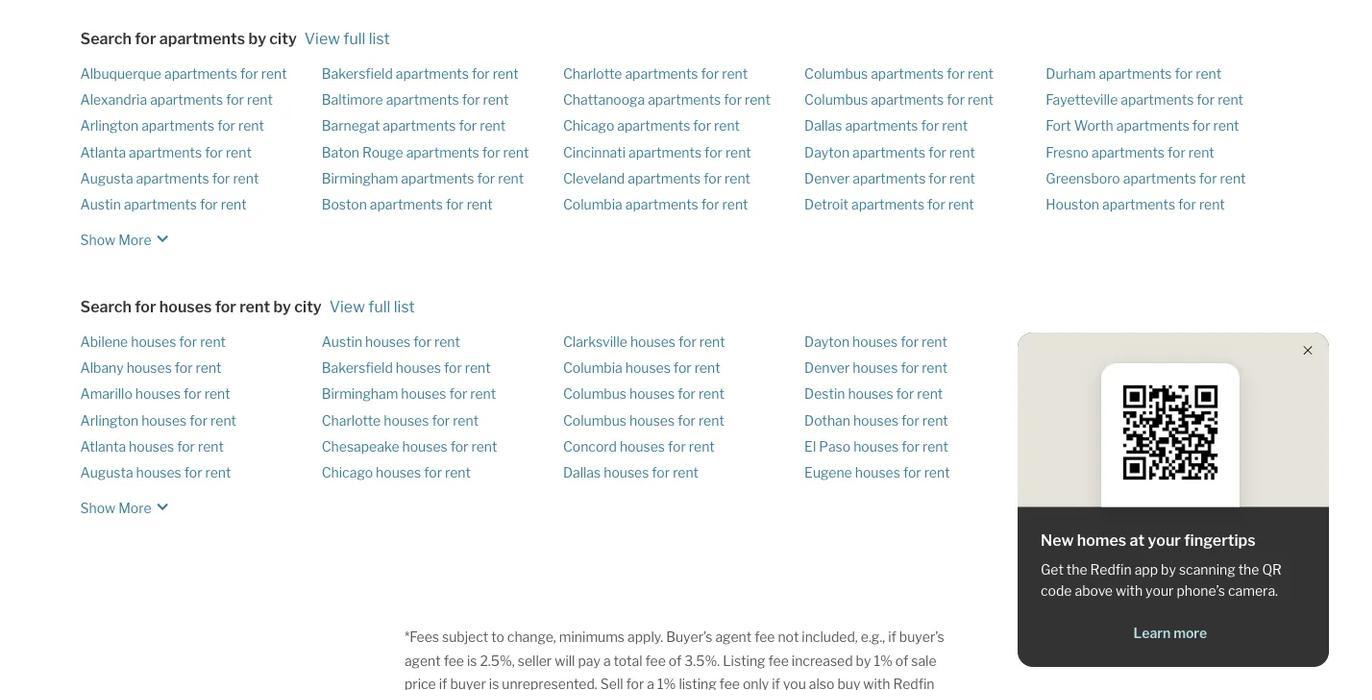Task type: vqa. For each thing, say whether or not it's contained in the screenshot.
'Boston'
yes



Task type: describe. For each thing, give the bounding box(es) containing it.
for for chattanooga apartments for rent link
[[724, 92, 742, 108]]

houses for 2nd 'columbus houses for rent' link from the bottom
[[630, 386, 675, 402]]

baltimore
[[322, 92, 383, 108]]

durham apartments for rent
[[1046, 65, 1222, 82]]

chicago for chicago houses for rent
[[322, 465, 373, 481]]

fee down "subject"
[[444, 653, 464, 669]]

greensboro for greensboro houses for rent
[[1046, 412, 1121, 428]]

show for search for apartments by city
[[80, 232, 116, 248]]

birmingham for birmingham houses for rent
[[322, 386, 398, 402]]

houses for atlanta houses for rent link
[[129, 438, 174, 455]]

fee left only at the right of the page
[[720, 676, 740, 690]]

fayetteville houses for rent
[[1046, 334, 1216, 350]]

fort for fort wayne houses for rent
[[1046, 360, 1072, 376]]

apartments for chattanooga apartments for rent link
[[648, 92, 721, 108]]

rent for cleveland apartments for rent link
[[725, 170, 751, 186]]

with inside *fees subject to change, minimums apply. buyer's agent fee not included, e.g., if buyer's agent fee is 2.5%, seller will pay a total fee of 3.5%. listing fee increased by 1% of sale price if buyer is unrepresented. sell for a 1% listing fee only if you also buy with redf
[[864, 676, 891, 690]]

el paso houses for rent link
[[805, 438, 949, 455]]

for down columbia houses for rent link on the bottom
[[678, 386, 696, 402]]

2 of from the left
[[896, 653, 909, 669]]

for for birmingham apartments for rent link
[[477, 170, 495, 186]]

apartments for detroit apartments for rent link
[[852, 196, 925, 213]]

rent for denver apartments for rent link
[[950, 170, 976, 186]]

new
[[1041, 531, 1074, 550]]

rent for charlotte apartments for rent link
[[722, 65, 748, 82]]

augusta apartments for rent
[[80, 170, 259, 186]]

fayetteville apartments for rent link
[[1046, 92, 1244, 108]]

apartments for charlotte apartments for rent link
[[625, 65, 698, 82]]

austin for austin houses for rent
[[322, 334, 362, 350]]

fresno for fresno houses for rent
[[1046, 386, 1089, 402]]

rent for austin apartments for rent link
[[221, 196, 247, 213]]

rent for dayton houses for rent link
[[922, 334, 948, 350]]

apartments for arlington apartments for rent link
[[141, 118, 215, 134]]

for for arlington houses for rent link
[[190, 412, 208, 428]]

rent for greensboro houses for rent link
[[1193, 412, 1219, 428]]

0 vertical spatial full
[[344, 29, 366, 48]]

app
[[1135, 562, 1158, 578]]

0 horizontal spatial 1%
[[658, 676, 676, 690]]

charlotte for charlotte houses for rent
[[322, 412, 381, 428]]

1 horizontal spatial if
[[772, 676, 780, 690]]

for for austin apartments for rent link
[[200, 196, 218, 213]]

detroit apartments for rent link
[[805, 196, 975, 213]]

rent for austin houses for rent "link"
[[435, 334, 460, 350]]

included,
[[802, 629, 858, 646]]

detroit apartments for rent
[[805, 196, 975, 213]]

chicago apartments for rent link
[[563, 118, 740, 134]]

albuquerque apartments for rent link
[[80, 65, 287, 82]]

get the redfin app by scanning the qr code above with your phone's camera.
[[1041, 562, 1282, 599]]

apartments for boston apartments for rent link on the left of the page
[[370, 196, 443, 213]]

denver apartments for rent
[[805, 170, 976, 186]]

fresno for fresno apartments for rent
[[1046, 144, 1089, 160]]

your inside get the redfin app by scanning the qr code above with your phone's camera.
[[1146, 583, 1174, 599]]

arlington for arlington houses for rent
[[80, 412, 139, 428]]

atlanta houses for rent link
[[80, 438, 224, 455]]

also
[[809, 676, 835, 690]]

only
[[743, 676, 769, 690]]

for for columbia houses for rent link on the bottom
[[674, 360, 692, 376]]

not
[[778, 629, 799, 646]]

el
[[805, 438, 816, 455]]

houses for columbia houses for rent link on the bottom
[[626, 360, 671, 376]]

houses for fresno houses for rent link
[[1092, 386, 1137, 402]]

more
[[1174, 625, 1207, 642]]

houses for augusta houses for rent link
[[136, 465, 181, 481]]

minimums
[[559, 629, 625, 646]]

greenville houses for rent
[[1046, 438, 1207, 455]]

houses for clarksville houses for rent 'link'
[[630, 334, 676, 350]]

homes
[[1077, 531, 1127, 550]]

will
[[555, 653, 575, 669]]

arlington apartments for rent
[[80, 118, 264, 134]]

dallas for dallas apartments for rent
[[805, 118, 842, 134]]

fayetteville for fayetteville apartments for rent
[[1046, 92, 1118, 108]]

dothan
[[805, 412, 851, 428]]

for up albuquerque at the left
[[135, 29, 156, 48]]

detroit
[[805, 196, 849, 213]]

1 vertical spatial full
[[368, 297, 391, 316]]

arlington apartments for rent link
[[80, 118, 264, 134]]

search for search for houses for rent by city
[[80, 297, 132, 316]]

abilene
[[80, 334, 128, 350]]

cleveland apartments for rent
[[563, 170, 751, 186]]

apartments for atlanta apartments for rent link
[[129, 144, 202, 160]]

rent for albuquerque apartments for rent link
[[261, 65, 287, 82]]

dayton houses for rent
[[805, 334, 948, 350]]

fee left not
[[755, 629, 775, 646]]

dothan houses for rent
[[805, 412, 949, 428]]

arlington houses for rent
[[80, 412, 236, 428]]

houses up abilene houses for rent
[[159, 297, 212, 316]]

alexandria apartments for rent link
[[80, 92, 273, 108]]

rent for dothan houses for rent link
[[923, 412, 949, 428]]

arlington houses for rent link
[[80, 412, 236, 428]]

charlotte houses for rent link
[[322, 412, 479, 428]]

1 columbus houses for rent link from the top
[[563, 386, 725, 402]]

for up eugene houses for rent at the bottom
[[902, 438, 920, 455]]

houses for dothan houses for rent link
[[854, 412, 899, 428]]

atlanta for atlanta apartments for rent
[[80, 144, 126, 160]]

buyer
[[450, 676, 486, 690]]

houses for abilene houses for rent link
[[131, 334, 176, 350]]

boston
[[322, 196, 367, 213]]

wayne
[[1074, 360, 1118, 376]]

rent for durham apartments for rent link
[[1196, 65, 1222, 82]]

for up abilene houses for rent link
[[135, 297, 156, 316]]

1 vertical spatial city
[[294, 297, 322, 316]]

albany houses for rent
[[80, 360, 222, 376]]

rent for griffin houses for rent link
[[1158, 465, 1184, 481]]

rent for fresno apartments for rent link
[[1189, 144, 1215, 160]]

for for fayetteville apartments for rent link
[[1197, 92, 1215, 108]]

fort wayne houses for rent
[[1046, 360, 1216, 376]]

scanning
[[1179, 562, 1236, 578]]

columbia for columbia houses for rent
[[563, 360, 623, 376]]

rent for chesapeake houses for rent link
[[471, 438, 497, 455]]

clarksville houses for rent link
[[563, 334, 726, 350]]

houses for chicago houses for rent link
[[376, 465, 421, 481]]

sell
[[601, 676, 623, 690]]

for for barnegat apartments for rent link
[[459, 118, 477, 134]]

camera.
[[1229, 583, 1279, 599]]

rent for columbia apartments for rent link
[[722, 196, 748, 213]]

rent for the concord houses for rent link
[[689, 438, 715, 455]]

for for houston apartments for rent link
[[1179, 196, 1197, 213]]

for for dothan houses for rent link
[[902, 412, 920, 428]]

price
[[405, 676, 436, 690]]

show more for search for apartments by city view full list
[[80, 232, 151, 248]]

more for apartments
[[118, 232, 151, 248]]

rent for fresno houses for rent link
[[1161, 386, 1187, 402]]

chicago houses for rent link
[[322, 465, 471, 481]]

for for eugene houses for rent link
[[904, 465, 922, 481]]

for down fayetteville houses for rent
[[1169, 360, 1187, 376]]

buyer's
[[666, 629, 713, 646]]

learn more
[[1134, 625, 1207, 642]]

dallas houses for rent link
[[563, 465, 699, 481]]

greenville
[[1046, 438, 1109, 455]]

amarillo
[[80, 386, 132, 402]]

to
[[491, 629, 504, 646]]

abilene houses for rent link
[[80, 334, 226, 350]]

1 columbus houses for rent from the top
[[563, 386, 725, 402]]

chattanooga apartments for rent link
[[563, 92, 771, 108]]

buyer's
[[900, 629, 945, 646]]

for for greensboro apartments for rent link
[[1200, 170, 1218, 186]]

apartments for durham apartments for rent link
[[1099, 65, 1172, 82]]

0 vertical spatial agent
[[716, 629, 752, 646]]

fayetteville houses for rent link
[[1046, 334, 1216, 350]]

rent for barnegat apartments for rent link
[[480, 118, 506, 134]]

rent for greenville houses for rent link
[[1181, 438, 1207, 455]]

eugene houses for rent
[[805, 465, 950, 481]]

greenville houses for rent link
[[1046, 438, 1207, 455]]

for up birmingham apartments for rent link
[[482, 144, 500, 160]]

for for amarillo houses for rent 'link'
[[184, 386, 202, 402]]

for for baltimore apartments for rent link
[[462, 92, 480, 108]]

augusta houses for rent link
[[80, 465, 231, 481]]

houses for denver houses for rent link
[[853, 360, 898, 376]]

austin houses for rent link
[[322, 334, 460, 350]]

baton rouge apartments for rent link
[[322, 144, 529, 160]]

rent for destin houses for rent link
[[917, 386, 943, 402]]

for for fresno houses for rent link
[[1140, 386, 1158, 402]]

bakersfield houses for rent link
[[322, 360, 491, 376]]

fayetteville apartments for rent
[[1046, 92, 1244, 108]]

for for birmingham houses for rent link
[[449, 386, 467, 402]]

1 horizontal spatial is
[[489, 676, 499, 690]]

apartments for baltimore apartments for rent link
[[386, 92, 459, 108]]

houses for dayton houses for rent link
[[853, 334, 898, 350]]

for up the concord houses for rent link
[[678, 412, 696, 428]]

show more link for houses
[[80, 490, 175, 519]]

for for dallas apartments for rent "link"
[[921, 118, 939, 134]]

clarksville houses for rent
[[563, 334, 726, 350]]

baltimore apartments for rent link
[[322, 92, 509, 108]]

albuquerque apartments for rent
[[80, 65, 287, 82]]

rouge
[[362, 144, 403, 160]]

for for greensboro houses for rent link
[[1172, 412, 1190, 428]]

2 columbus apartments for rent from the top
[[805, 92, 994, 108]]

show for search for houses for rent by city
[[80, 500, 116, 516]]

above
[[1075, 583, 1113, 599]]

houston
[[1046, 196, 1100, 213]]

baltimore apartments for rent
[[322, 92, 509, 108]]

birmingham apartments for rent
[[322, 170, 524, 186]]

for up abilene houses for rent
[[215, 297, 236, 316]]

boston apartments for rent
[[322, 196, 493, 213]]

houses for the albany houses for rent link
[[127, 360, 172, 376]]

increased
[[792, 653, 853, 669]]



Task type: locate. For each thing, give the bounding box(es) containing it.
1 horizontal spatial list
[[394, 297, 415, 316]]

dallas
[[805, 118, 842, 134], [563, 465, 601, 481]]

houses down greensboro houses for rent link
[[1112, 438, 1158, 455]]

is
[[467, 653, 477, 669], [489, 676, 499, 690]]

search for apartments by city view full list
[[80, 29, 390, 48]]

0 vertical spatial arlington
[[80, 118, 139, 134]]

for down fayetteville apartments for rent link
[[1193, 118, 1211, 134]]

for for dallas houses for rent link
[[652, 465, 670, 481]]

for down greenville houses for rent
[[1137, 465, 1155, 481]]

apartments for 1st the columbus apartments for rent link from the bottom of the page
[[871, 92, 944, 108]]

dayton for dayton houses for rent
[[805, 334, 850, 350]]

dayton up detroit
[[805, 144, 850, 160]]

greensboro for greensboro apartments for rent
[[1046, 170, 1121, 186]]

2 augusta from the top
[[80, 465, 133, 481]]

dallas up dayton apartments for rent link at the top of page
[[805, 118, 842, 134]]

1 vertical spatial view full list link
[[329, 297, 415, 316]]

concord
[[563, 438, 617, 455]]

1 vertical spatial 1%
[[658, 676, 676, 690]]

rent for atlanta houses for rent link
[[198, 438, 224, 455]]

show down austin apartments for rent link
[[80, 232, 116, 248]]

abilene houses for rent
[[80, 334, 226, 350]]

bakersfield houses for rent
[[322, 360, 491, 376]]

fresno down worth
[[1046, 144, 1089, 160]]

fayetteville for fayetteville houses for rent
[[1046, 334, 1118, 350]]

for for bakersfield houses for rent link
[[444, 360, 462, 376]]

albany houses for rent link
[[80, 360, 222, 376]]

bakersfield apartments for rent
[[322, 65, 519, 82]]

1 vertical spatial columbus apartments for rent
[[805, 92, 994, 108]]

rent for charlotte houses for rent link
[[453, 412, 479, 428]]

fort wayne houses for rent link
[[1046, 360, 1216, 376]]

columbia houses for rent
[[563, 360, 721, 376]]

1 vertical spatial dayton
[[805, 334, 850, 350]]

1% down "e.g.,"
[[874, 653, 893, 669]]

2 horizontal spatial if
[[888, 629, 897, 646]]

1 vertical spatial austin
[[322, 334, 362, 350]]

charlotte for charlotte apartments for rent
[[563, 65, 622, 82]]

apartments for columbia apartments for rent link
[[626, 196, 699, 213]]

1 augusta from the top
[[80, 170, 133, 186]]

for up bakersfield houses for rent
[[414, 334, 432, 350]]

1 vertical spatial bakersfield
[[322, 360, 393, 376]]

0 vertical spatial columbia
[[563, 196, 623, 213]]

paso
[[819, 438, 851, 455]]

greensboro apartments for rent
[[1046, 170, 1246, 186]]

agent up price
[[405, 653, 441, 669]]

0 horizontal spatial with
[[864, 676, 891, 690]]

houses up bakersfield houses for rent link
[[365, 334, 411, 350]]

1 show from the top
[[80, 232, 116, 248]]

1 fayetteville from the top
[[1046, 92, 1118, 108]]

dallas for dallas houses for rent
[[563, 465, 601, 481]]

buy
[[838, 676, 861, 690]]

0 vertical spatial search
[[80, 29, 132, 48]]

show more
[[80, 232, 151, 248], [80, 500, 151, 516]]

0 vertical spatial atlanta
[[80, 144, 126, 160]]

agent up listing on the right bottom of page
[[716, 629, 752, 646]]

for for alexandria apartments for rent link
[[226, 92, 244, 108]]

2 fresno from the top
[[1046, 386, 1089, 402]]

1 columbia from the top
[[563, 196, 623, 213]]

apartments for birmingham apartments for rent link
[[401, 170, 474, 186]]

for down denver apartments for rent link
[[928, 196, 946, 213]]

is down 2.5%,
[[489, 676, 499, 690]]

1 vertical spatial fresno
[[1046, 386, 1089, 402]]

for down "dayton houses for rent"
[[901, 360, 919, 376]]

austin down augusta apartments for rent
[[80, 196, 121, 213]]

0 vertical spatial view
[[304, 29, 340, 48]]

houses for eugene houses for rent link
[[855, 465, 901, 481]]

for down cleveland apartments for rent
[[702, 196, 720, 213]]

2 show from the top
[[80, 500, 116, 516]]

show more link for apartments
[[80, 222, 175, 250]]

fee down not
[[769, 653, 789, 669]]

0 vertical spatial fresno
[[1046, 144, 1089, 160]]

0 horizontal spatial agent
[[405, 653, 441, 669]]

for inside *fees subject to change, minimums apply. buyer's agent fee not included, e.g., if buyer's agent fee is 2.5%, seller will pay a total fee of 3.5%. listing fee increased by 1% of sale price if buyer is unrepresented. sell for a 1% listing fee only if you also buy with redf
[[626, 676, 644, 690]]

1 vertical spatial show more link
[[80, 490, 175, 519]]

greensboro up greenville
[[1046, 412, 1121, 428]]

denver for denver houses for rent
[[805, 360, 850, 376]]

view full list link for list
[[304, 29, 390, 48]]

chicago up the cincinnati in the left of the page
[[563, 118, 615, 134]]

1 fort from the top
[[1046, 118, 1072, 134]]

0 vertical spatial view full list link
[[304, 29, 390, 48]]

a right pay at the left bottom of page
[[604, 653, 611, 669]]

destin houses for rent link
[[805, 386, 943, 402]]

2 greensboro from the top
[[1046, 412, 1121, 428]]

for for denver houses for rent link
[[901, 360, 919, 376]]

dallas apartments for rent link
[[805, 118, 968, 134]]

for for chicago apartments for rent link
[[693, 118, 711, 134]]

list up bakersfield apartments for rent
[[369, 29, 390, 48]]

1 vertical spatial with
[[864, 676, 891, 690]]

1 the from the left
[[1067, 562, 1088, 578]]

1 vertical spatial denver
[[805, 360, 850, 376]]

1 horizontal spatial full
[[368, 297, 391, 316]]

2 atlanta from the top
[[80, 438, 126, 455]]

cleveland apartments for rent link
[[563, 170, 751, 186]]

birmingham houses for rent link
[[322, 386, 496, 402]]

if
[[888, 629, 897, 646], [439, 676, 447, 690], [772, 676, 780, 690]]

chesapeake houses for rent
[[322, 438, 497, 455]]

bakersfield up baltimore on the left
[[322, 65, 393, 82]]

1 horizontal spatial with
[[1116, 583, 1143, 599]]

1 horizontal spatial dallas
[[805, 118, 842, 134]]

view full list link for view
[[329, 297, 415, 316]]

bakersfield apartments for rent link
[[322, 65, 519, 82]]

apartments for cincinnati apartments for rent link
[[629, 144, 702, 160]]

greensboro
[[1046, 170, 1121, 186], [1046, 412, 1121, 428]]

the
[[1067, 562, 1088, 578], [1239, 562, 1260, 578]]

2 bakersfield from the top
[[322, 360, 393, 376]]

1 vertical spatial list
[[394, 297, 415, 316]]

2 show more link from the top
[[80, 490, 175, 519]]

rent for dallas apartments for rent "link"
[[942, 118, 968, 134]]

1 vertical spatial show more
[[80, 500, 151, 516]]

show more down austin apartments for rent link
[[80, 232, 151, 248]]

1 vertical spatial is
[[489, 676, 499, 690]]

0 vertical spatial show more
[[80, 232, 151, 248]]

2 columbia from the top
[[563, 360, 623, 376]]

columbus houses for rent link down columbia houses for rent link on the bottom
[[563, 386, 725, 402]]

change,
[[507, 629, 556, 646]]

austin
[[80, 196, 121, 213], [322, 334, 362, 350]]

destin houses for rent
[[805, 386, 943, 402]]

for for atlanta apartments for rent link
[[205, 144, 223, 160]]

columbia apartments for rent link
[[563, 196, 748, 213]]

charlotte apartments for rent
[[563, 65, 748, 82]]

0 vertical spatial 1%
[[874, 653, 893, 669]]

1 vertical spatial agent
[[405, 653, 441, 669]]

1 horizontal spatial chicago
[[563, 118, 615, 134]]

1 show more from the top
[[80, 232, 151, 248]]

fresno down wayne
[[1046, 386, 1089, 402]]

austin apartments for rent link
[[80, 196, 247, 213]]

houses for amarillo houses for rent 'link'
[[135, 386, 181, 402]]

fresno apartments for rent link
[[1046, 144, 1215, 160]]

chicago down chesapeake
[[322, 465, 373, 481]]

1 vertical spatial arlington
[[80, 412, 139, 428]]

qr
[[1263, 562, 1282, 578]]

for up cleveland apartments for rent
[[705, 144, 723, 160]]

2.5%,
[[480, 653, 515, 669]]

barnegat apartments for rent link
[[322, 118, 506, 134]]

search for search for apartments by city
[[80, 29, 132, 48]]

atlanta apartments for rent
[[80, 144, 252, 160]]

if left "you"
[[772, 676, 780, 690]]

fee down apply. in the left of the page
[[646, 653, 666, 669]]

durham apartments for rent link
[[1046, 65, 1222, 82]]

1 more from the top
[[118, 232, 151, 248]]

fort worth apartments for rent link
[[1046, 118, 1240, 134]]

apply.
[[628, 629, 663, 646]]

for for augusta apartments for rent link
[[212, 170, 230, 186]]

rent for houston apartments for rent link
[[1200, 196, 1225, 213]]

1 vertical spatial fort
[[1046, 360, 1072, 376]]

clarksville
[[563, 334, 628, 350]]

0 horizontal spatial chicago
[[322, 465, 373, 481]]

the right 'get' at right bottom
[[1067, 562, 1088, 578]]

agent
[[716, 629, 752, 646], [405, 653, 441, 669]]

rent for atlanta apartments for rent link
[[226, 144, 252, 160]]

for down chesapeake houses for rent link
[[424, 465, 442, 481]]

1 show more link from the top
[[80, 222, 175, 250]]

0 horizontal spatial dallas
[[563, 465, 601, 481]]

apartments
[[159, 29, 245, 48], [164, 65, 237, 82], [396, 65, 469, 82], [625, 65, 698, 82], [871, 65, 944, 82], [1099, 65, 1172, 82], [150, 92, 223, 108], [386, 92, 459, 108], [648, 92, 721, 108], [871, 92, 944, 108], [1121, 92, 1194, 108], [141, 118, 215, 134], [383, 118, 456, 134], [617, 118, 691, 134], [845, 118, 918, 134], [1117, 118, 1190, 134], [129, 144, 202, 160], [406, 144, 479, 160], [629, 144, 702, 160], [853, 144, 926, 160], [1092, 144, 1165, 160], [136, 170, 209, 186], [401, 170, 474, 186], [628, 170, 701, 186], [853, 170, 926, 186], [1124, 170, 1197, 186], [124, 196, 197, 213], [370, 196, 443, 213], [626, 196, 699, 213], [852, 196, 925, 213], [1103, 196, 1176, 213]]

2 fort from the top
[[1046, 360, 1072, 376]]

0 horizontal spatial the
[[1067, 562, 1088, 578]]

redfin
[[1091, 562, 1132, 578]]

rent for cincinnati apartments for rent link
[[726, 144, 752, 160]]

rent for baltimore apartments for rent link
[[483, 92, 509, 108]]

1 horizontal spatial of
[[896, 653, 909, 669]]

for down birmingham apartments for rent
[[446, 196, 464, 213]]

amarillo houses for rent link
[[80, 386, 230, 402]]

2 arlington from the top
[[80, 412, 139, 428]]

fort left worth
[[1046, 118, 1072, 134]]

charlotte up chesapeake
[[322, 412, 381, 428]]

0 vertical spatial bakersfield
[[322, 65, 393, 82]]

view full list link up austin houses for rent "link"
[[329, 297, 415, 316]]

rent for dallas houses for rent link
[[673, 465, 699, 481]]

houses up the augusta houses for rent
[[129, 438, 174, 455]]

1 vertical spatial your
[[1146, 583, 1174, 599]]

1 denver from the top
[[805, 170, 850, 186]]

1 vertical spatial columbia
[[563, 360, 623, 376]]

rent for clarksville houses for rent 'link'
[[700, 334, 726, 350]]

for down atlanta apartments for rent link
[[212, 170, 230, 186]]

fort left wayne
[[1046, 360, 1072, 376]]

1 vertical spatial greensboro
[[1046, 412, 1121, 428]]

dayton for dayton apartments for rent
[[805, 144, 850, 160]]

for for dayton apartments for rent link at the top of page
[[929, 144, 947, 160]]

1 vertical spatial atlanta
[[80, 438, 126, 455]]

for for austin houses for rent "link"
[[414, 334, 432, 350]]

0 vertical spatial greensboro
[[1046, 170, 1121, 186]]

1 dayton from the top
[[805, 144, 850, 160]]

0 vertical spatial a
[[604, 653, 611, 669]]

0 vertical spatial denver
[[805, 170, 850, 186]]

for for chicago houses for rent link
[[424, 465, 442, 481]]

for up greensboro apartments for rent link
[[1168, 144, 1186, 160]]

2 columbus houses for rent link from the top
[[563, 412, 725, 428]]

1 bakersfield from the top
[[322, 65, 393, 82]]

2 the from the left
[[1239, 562, 1260, 578]]

1 vertical spatial dallas
[[563, 465, 601, 481]]

rent for arlington houses for rent link
[[211, 412, 236, 428]]

columbus apartments for rent
[[805, 65, 994, 82], [805, 92, 994, 108]]

0 vertical spatial more
[[118, 232, 151, 248]]

for for bakersfield apartments for rent link
[[472, 65, 490, 82]]

1 horizontal spatial agent
[[716, 629, 752, 646]]

0 horizontal spatial full
[[344, 29, 366, 48]]

1 greensboro from the top
[[1046, 170, 1121, 186]]

view up baltimore on the left
[[304, 29, 340, 48]]

1 vertical spatial columbus houses for rent link
[[563, 412, 725, 428]]

1 vertical spatial search
[[80, 297, 132, 316]]

get
[[1041, 562, 1064, 578]]

1 columbus apartments for rent from the top
[[805, 65, 994, 82]]

charlotte apartments for rent link
[[563, 65, 748, 82]]

austin for austin apartments for rent
[[80, 196, 121, 213]]

for for the fayetteville houses for rent 'link'
[[1169, 334, 1187, 350]]

for up denver apartments for rent
[[929, 144, 947, 160]]

1 vertical spatial chicago
[[322, 465, 373, 481]]

0 vertical spatial birmingham
[[322, 170, 398, 186]]

new homes at your fingertips
[[1041, 531, 1256, 550]]

fort for fort worth apartments for rent
[[1046, 118, 1072, 134]]

for up dayton apartments for rent
[[921, 118, 939, 134]]

1 vertical spatial columbus apartments for rent link
[[805, 92, 994, 108]]

1 horizontal spatial 1%
[[874, 653, 893, 669]]

rent for amarillo houses for rent 'link'
[[205, 386, 230, 402]]

for down albuquerque apartments for rent link
[[226, 92, 244, 108]]

learn more link
[[1041, 624, 1300, 643]]

1 horizontal spatial austin
[[322, 334, 362, 350]]

2 birmingham from the top
[[322, 386, 398, 402]]

0 vertical spatial dallas
[[805, 118, 842, 134]]

0 vertical spatial charlotte
[[563, 65, 622, 82]]

if right "e.g.,"
[[888, 629, 897, 646]]

austin houses for rent
[[322, 334, 460, 350]]

fayetteville
[[1046, 92, 1118, 108], [1046, 334, 1118, 350]]

2 denver from the top
[[805, 360, 850, 376]]

rent for the albany houses for rent link
[[196, 360, 222, 376]]

1 columbus apartments for rent link from the top
[[805, 65, 994, 82]]

houses for dallas houses for rent link
[[604, 465, 649, 481]]

pay
[[578, 653, 601, 669]]

rent for boston apartments for rent link on the left of the page
[[467, 196, 493, 213]]

listing
[[679, 676, 717, 690]]

0 vertical spatial chicago
[[563, 118, 615, 134]]

rent for bakersfield apartments for rent link
[[493, 65, 519, 82]]

fayetteville up wayne
[[1046, 334, 1118, 350]]

houston apartments for rent
[[1046, 196, 1225, 213]]

rent for arlington apartments for rent link
[[238, 118, 264, 134]]

houses down el paso houses for rent
[[855, 465, 901, 481]]

apartments for fayetteville apartments for rent link
[[1121, 92, 1194, 108]]

0 vertical spatial your
[[1148, 531, 1181, 550]]

columbia down cleveland
[[563, 196, 623, 213]]

1 vertical spatial columbus houses for rent
[[563, 412, 725, 428]]

houses down atlanta houses for rent link
[[136, 465, 181, 481]]

for up fort worth apartments for rent link
[[1197, 92, 1215, 108]]

with inside get the redfin app by scanning the qr code above with your phone's camera.
[[1116, 583, 1143, 599]]

1 vertical spatial more
[[118, 500, 151, 516]]

0 vertical spatial columbus apartments for rent
[[805, 65, 994, 82]]

search for houses for rent by city view full list
[[80, 297, 415, 316]]

destin
[[805, 386, 845, 402]]

for for arlington apartments for rent link
[[217, 118, 235, 134]]

by inside get the redfin app by scanning the qr code above with your phone's camera.
[[1161, 562, 1177, 578]]

show more link down austin apartments for rent link
[[80, 222, 175, 250]]

for for 1st the columbus apartments for rent link from the top
[[947, 65, 965, 82]]

app install qr code image
[[1117, 379, 1225, 486]]

denver
[[805, 170, 850, 186], [805, 360, 850, 376]]

0 vertical spatial columbus apartments for rent link
[[805, 65, 994, 82]]

for down amarillo houses for rent
[[190, 412, 208, 428]]

rent for chicago houses for rent link
[[445, 465, 471, 481]]

for for albuquerque apartments for rent link
[[240, 65, 258, 82]]

1 atlanta from the top
[[80, 144, 126, 160]]

for up chattanooga apartments for rent
[[701, 65, 719, 82]]

fresno apartments for rent
[[1046, 144, 1215, 160]]

1 vertical spatial charlotte
[[322, 412, 381, 428]]

2 fayetteville from the top
[[1046, 334, 1118, 350]]

of left sale
[[896, 653, 909, 669]]

dayton up destin on the right of the page
[[805, 334, 850, 350]]

1 vertical spatial birmingham
[[322, 386, 398, 402]]

0 horizontal spatial list
[[369, 29, 390, 48]]

concord houses for rent link
[[563, 438, 715, 455]]

for up amarillo houses for rent 'link'
[[175, 360, 193, 376]]

for for 1st the columbus apartments for rent link from the bottom of the page
[[947, 92, 965, 108]]

houses down fort wayne houses for rent at the bottom of page
[[1092, 386, 1137, 402]]

show more link
[[80, 222, 175, 250], [80, 490, 175, 519]]

*fees subject to change, minimums apply. buyer's agent fee not included, e.g., if buyer's agent fee is 2.5%, seller will pay a total fee of 3.5%. listing fee increased by 1% of sale price if buyer is unrepresented. sell for a 1% listing fee only if you also buy with redf
[[405, 629, 945, 690]]

the up "camera."
[[1239, 562, 1260, 578]]

houses up the concord houses for rent link
[[630, 412, 675, 428]]

list
[[369, 29, 390, 48], [394, 297, 415, 316]]

houses down the fayetteville houses for rent 'link'
[[1121, 360, 1166, 376]]

1 horizontal spatial charlotte
[[563, 65, 622, 82]]

of left 3.5%.
[[669, 653, 682, 669]]

apartments for albuquerque apartments for rent link
[[164, 65, 237, 82]]

1 vertical spatial a
[[647, 676, 655, 690]]

columbus houses for rent up the concord houses for rent link
[[563, 412, 725, 428]]

chicago apartments for rent
[[563, 118, 740, 134]]

learn
[[1134, 625, 1171, 642]]

with down app
[[1116, 583, 1143, 599]]

dayton apartments for rent link
[[805, 144, 976, 160]]

phone's
[[1177, 583, 1226, 599]]

amarillo houses for rent
[[80, 386, 230, 402]]

by inside *fees subject to change, minimums apply. buyer's agent fee not included, e.g., if buyer's agent fee is 2.5%, seller will pay a total fee of 3.5%. listing fee increased by 1% of sale price if buyer is unrepresented. sell for a 1% listing fee only if you also buy with redf
[[856, 653, 871, 669]]

show
[[80, 232, 116, 248], [80, 500, 116, 516]]

more down augusta houses for rent link
[[118, 500, 151, 516]]

birmingham up boston
[[322, 170, 398, 186]]

houses down the chesapeake houses for rent
[[376, 465, 421, 481]]

arlington for arlington apartments for rent
[[80, 118, 139, 134]]

houses for griffin houses for rent link
[[1089, 465, 1134, 481]]

chesapeake houses for rent link
[[322, 438, 497, 455]]

1 fresno from the top
[[1046, 144, 1089, 160]]

0 horizontal spatial charlotte
[[322, 412, 381, 428]]

rent for greensboro apartments for rent link
[[1220, 170, 1246, 186]]

with right buy
[[864, 676, 891, 690]]

columbia down clarksville
[[563, 360, 623, 376]]

charlotte houses for rent
[[322, 412, 479, 428]]

griffin houses for rent
[[1046, 465, 1184, 481]]

for for abilene houses for rent link
[[179, 334, 197, 350]]

for for clarksville houses for rent 'link'
[[679, 334, 697, 350]]

0 horizontal spatial if
[[439, 676, 447, 690]]

1 vertical spatial augusta
[[80, 465, 133, 481]]

houses down clarksville houses for rent
[[626, 360, 671, 376]]

for up houston apartments for rent
[[1200, 170, 1218, 186]]

for up the chesapeake houses for rent
[[432, 412, 450, 428]]

columbus houses for rent down columbia houses for rent link on the bottom
[[563, 386, 725, 402]]

0 vertical spatial is
[[467, 653, 477, 669]]

for for cleveland apartments for rent link
[[704, 170, 722, 186]]

for for boston apartments for rent link on the left of the page
[[446, 196, 464, 213]]

austin up bakersfield houses for rent link
[[322, 334, 362, 350]]

0 vertical spatial columbus houses for rent
[[563, 386, 725, 402]]

0 vertical spatial with
[[1116, 583, 1143, 599]]

durham
[[1046, 65, 1096, 82]]

by
[[248, 29, 266, 48], [273, 297, 291, 316], [1161, 562, 1177, 578], [856, 653, 871, 669]]

1 birmingham from the top
[[322, 170, 398, 186]]

0 vertical spatial columbus houses for rent link
[[563, 386, 725, 402]]

0 vertical spatial show
[[80, 232, 116, 248]]

houses up greenville houses for rent
[[1124, 412, 1169, 428]]

0 vertical spatial dayton
[[805, 144, 850, 160]]

augusta for augusta houses for rent
[[80, 465, 133, 481]]

2 show more from the top
[[80, 500, 151, 516]]

houses down "dayton houses for rent"
[[853, 360, 898, 376]]

chicago houses for rent
[[322, 465, 471, 481]]

2 columbus houses for rent from the top
[[563, 412, 725, 428]]

el paso houses for rent
[[805, 438, 949, 455]]

for for the albany houses for rent link
[[175, 360, 193, 376]]

1 arlington from the top
[[80, 118, 139, 134]]

0 vertical spatial city
[[269, 29, 297, 48]]

greensboro houses for rent
[[1046, 412, 1219, 428]]

apartments for barnegat apartments for rent link
[[383, 118, 456, 134]]

houses for birmingham houses for rent link
[[401, 386, 447, 402]]

rent for abilene houses for rent link
[[200, 334, 226, 350]]

0 horizontal spatial a
[[604, 653, 611, 669]]

rent for chicago apartments for rent link
[[714, 118, 740, 134]]

0 vertical spatial fort
[[1046, 118, 1072, 134]]

1 vertical spatial show
[[80, 500, 116, 516]]

code
[[1041, 583, 1072, 599]]

austin apartments for rent
[[80, 196, 247, 213]]

show more for search for houses for rent by city view full list
[[80, 500, 151, 516]]

for for chesapeake houses for rent link
[[451, 438, 469, 455]]

rent for denver houses for rent link
[[922, 360, 948, 376]]

1 of from the left
[[669, 653, 682, 669]]

2 more from the top
[[118, 500, 151, 516]]

1 search from the top
[[80, 29, 132, 48]]

houses down greenville houses for rent
[[1089, 465, 1134, 481]]

rent for the fayetteville houses for rent 'link'
[[1190, 334, 1216, 350]]

for up el paso houses for rent
[[902, 412, 920, 428]]

atlanta down the alexandria
[[80, 144, 126, 160]]

for up dallas apartments for rent "link"
[[947, 92, 965, 108]]

1 horizontal spatial the
[[1239, 562, 1260, 578]]

houses down charlotte houses for rent
[[402, 438, 448, 455]]

houses for austin houses for rent "link"
[[365, 334, 411, 350]]

city
[[269, 29, 297, 48], [294, 297, 322, 316]]

boston apartments for rent link
[[322, 196, 493, 213]]

0 vertical spatial show more link
[[80, 222, 175, 250]]

dayton houses for rent link
[[805, 334, 948, 350]]

full up austin houses for rent "link"
[[368, 297, 391, 316]]

houses up birmingham houses for rent link
[[396, 360, 441, 376]]

barnegat apartments for rent
[[322, 118, 506, 134]]

0 horizontal spatial is
[[467, 653, 477, 669]]

at
[[1130, 531, 1145, 550]]

for down concord houses for rent
[[652, 465, 670, 481]]

for down bakersfield houses for rent link
[[449, 386, 467, 402]]

for down cincinnati apartments for rent link
[[704, 170, 722, 186]]

for
[[135, 29, 156, 48], [240, 65, 258, 82], [472, 65, 490, 82], [701, 65, 719, 82], [947, 65, 965, 82], [1175, 65, 1193, 82], [226, 92, 244, 108], [462, 92, 480, 108], [724, 92, 742, 108], [947, 92, 965, 108], [1197, 92, 1215, 108], [217, 118, 235, 134], [459, 118, 477, 134], [693, 118, 711, 134], [921, 118, 939, 134], [1193, 118, 1211, 134], [205, 144, 223, 160], [482, 144, 500, 160], [705, 144, 723, 160], [929, 144, 947, 160], [1168, 144, 1186, 160], [212, 170, 230, 186], [477, 170, 495, 186], [704, 170, 722, 186], [929, 170, 947, 186], [1200, 170, 1218, 186], [200, 196, 218, 213], [446, 196, 464, 213], [702, 196, 720, 213], [928, 196, 946, 213], [1179, 196, 1197, 213], [135, 297, 156, 316], [215, 297, 236, 316], [179, 334, 197, 350], [414, 334, 432, 350], [679, 334, 697, 350], [901, 334, 919, 350], [1169, 334, 1187, 350], [175, 360, 193, 376], [444, 360, 462, 376], [674, 360, 692, 376], [901, 360, 919, 376], [1169, 360, 1187, 376], [184, 386, 202, 402], [449, 386, 467, 402], [678, 386, 696, 402], [896, 386, 915, 402], [1140, 386, 1158, 402], [190, 412, 208, 428], [432, 412, 450, 428], [678, 412, 696, 428], [902, 412, 920, 428], [1172, 412, 1190, 428], [177, 438, 195, 455], [451, 438, 469, 455], [668, 438, 686, 455], [902, 438, 920, 455], [1161, 438, 1179, 455], [184, 465, 202, 481], [424, 465, 442, 481], [652, 465, 670, 481], [904, 465, 922, 481], [1137, 465, 1155, 481], [626, 676, 644, 690]]

apartments for augusta apartments for rent link
[[136, 170, 209, 186]]

for up the albany houses for rent link
[[179, 334, 197, 350]]

houses up the albany houses for rent link
[[131, 334, 176, 350]]

dayton apartments for rent
[[805, 144, 976, 160]]

columbus houses for rent link up the concord houses for rent link
[[563, 412, 725, 428]]

2 columbus apartments for rent link from the top
[[805, 92, 994, 108]]

1 horizontal spatial a
[[647, 676, 655, 690]]

houses up arlington houses for rent link
[[135, 386, 181, 402]]

for up baltimore apartments for rent link
[[472, 65, 490, 82]]

greensboro houses for rent link
[[1046, 412, 1219, 428]]

atlanta down amarillo
[[80, 438, 126, 455]]

0 horizontal spatial of
[[669, 653, 682, 669]]

0 vertical spatial list
[[369, 29, 390, 48]]

for for atlanta houses for rent link
[[177, 438, 195, 455]]

for for augusta houses for rent link
[[184, 465, 202, 481]]

cleveland
[[563, 170, 625, 186]]

apartments for cleveland apartments for rent link
[[628, 170, 701, 186]]

0 horizontal spatial austin
[[80, 196, 121, 213]]

for down "search for apartments by city view full list"
[[240, 65, 258, 82]]

1 vertical spatial fayetteville
[[1046, 334, 1118, 350]]

2 search from the top
[[80, 297, 132, 316]]

0 vertical spatial austin
[[80, 196, 121, 213]]

denver up detroit
[[805, 170, 850, 186]]

a right "sell"
[[647, 676, 655, 690]]

sale
[[912, 653, 937, 669]]

search
[[80, 29, 132, 48], [80, 297, 132, 316]]

columbus apartments for rent link
[[805, 65, 994, 82], [805, 92, 994, 108]]

0 vertical spatial fayetteville
[[1046, 92, 1118, 108]]

columbus for 2nd 'columbus houses for rent' link from the bottom
[[563, 386, 627, 402]]

2 dayton from the top
[[805, 334, 850, 350]]

houses for the fayetteville houses for rent 'link'
[[1121, 334, 1166, 350]]

1 vertical spatial view
[[329, 297, 365, 316]]

houses down dothan houses for rent link
[[854, 438, 899, 455]]



